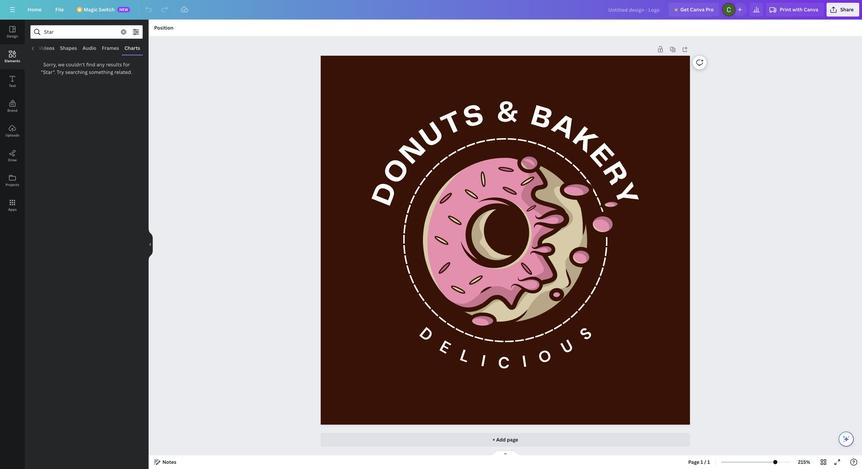 Task type: locate. For each thing, give the bounding box(es) containing it.
notes button
[[151, 457, 179, 468]]

hide image
[[148, 228, 153, 261]]

0 horizontal spatial s
[[461, 101, 487, 133]]

sorry, we couldn't find any results for "star". try searching something related.
[[41, 61, 132, 75]]

0 vertical spatial o
[[380, 155, 416, 189]]

switch
[[99, 6, 115, 13]]

1 vertical spatial o
[[536, 345, 554, 369]]

0 vertical spatial d
[[369, 179, 403, 210]]

find
[[86, 61, 95, 68]]

results
[[106, 61, 122, 68]]

sorry,
[[43, 61, 57, 68]]

0 horizontal spatial i
[[479, 351, 487, 372]]

0 horizontal spatial e
[[436, 337, 454, 359]]

0 horizontal spatial 1
[[701, 459, 703, 466]]

c
[[498, 353, 510, 374]]

shapes button
[[57, 42, 80, 55]]

0 horizontal spatial d
[[369, 179, 403, 210]]

draw button
[[0, 144, 25, 168]]

share
[[841, 6, 854, 13]]

searching
[[65, 69, 88, 75]]

/
[[705, 459, 707, 466]]

1 horizontal spatial o
[[536, 345, 554, 369]]

main menu bar
[[0, 0, 862, 20]]

1 horizontal spatial i
[[521, 352, 528, 373]]

o inside o u s
[[536, 345, 554, 369]]

1 horizontal spatial canva
[[804, 6, 819, 13]]

frames
[[102, 45, 119, 51]]

i
[[479, 351, 487, 372], [521, 352, 528, 373]]

d
[[369, 179, 403, 210], [415, 323, 437, 347]]

1 horizontal spatial d
[[415, 323, 437, 347]]

we
[[58, 61, 65, 68]]

o
[[380, 155, 416, 189], [536, 345, 554, 369]]

0 vertical spatial e
[[585, 140, 618, 173]]

print
[[780, 6, 792, 13]]

design button
[[0, 20, 25, 44]]

magic
[[84, 6, 98, 13]]

u
[[416, 119, 449, 154], [557, 336, 577, 359]]

0 horizontal spatial o
[[380, 155, 416, 189]]

2 1 from the left
[[708, 459, 710, 466]]

1 horizontal spatial s
[[576, 323, 596, 345]]

home link
[[22, 3, 47, 17]]

draw
[[8, 158, 17, 162]]

page 1 / 1
[[689, 459, 710, 466]]

1 vertical spatial d
[[415, 323, 437, 347]]

215% button
[[793, 457, 816, 468]]

canva
[[690, 6, 705, 13], [804, 6, 819, 13]]

1
[[701, 459, 703, 466], [708, 459, 710, 466]]

1 vertical spatial s
[[576, 323, 596, 345]]

d e l
[[415, 323, 472, 368]]

1 1 from the left
[[701, 459, 703, 466]]

+ add page
[[493, 437, 518, 443]]

1 vertical spatial e
[[436, 337, 454, 359]]

i right the l
[[479, 351, 487, 372]]

apps
[[8, 207, 17, 212]]

s
[[461, 101, 487, 133], [576, 323, 596, 345]]

1 right /
[[708, 459, 710, 466]]

d for d e l
[[415, 323, 437, 347]]

+ add page button
[[321, 433, 690, 447]]

try
[[57, 69, 64, 75]]

get
[[681, 6, 689, 13]]

something
[[89, 69, 113, 75]]

canva inside "dropdown button"
[[804, 6, 819, 13]]

audio
[[83, 45, 96, 51]]

2 canva from the left
[[804, 6, 819, 13]]

k
[[568, 123, 602, 158]]

pro
[[706, 6, 714, 13]]

text button
[[0, 69, 25, 94]]

1 canva from the left
[[690, 6, 705, 13]]

i right c
[[521, 352, 528, 373]]

get canva pro button
[[669, 3, 720, 17]]

d inside d e l
[[415, 323, 437, 347]]

page
[[507, 437, 518, 443]]

canva left pro
[[690, 6, 705, 13]]

0 horizontal spatial canva
[[690, 6, 705, 13]]

related.
[[114, 69, 132, 75]]

Design title text field
[[603, 3, 666, 17]]

Search elements search field
[[44, 25, 117, 39]]

file button
[[50, 3, 69, 17]]

1 left /
[[701, 459, 703, 466]]

1 horizontal spatial 1
[[708, 459, 710, 466]]

&
[[497, 99, 519, 128]]

u inside o u s
[[557, 336, 577, 359]]

canva right with
[[804, 6, 819, 13]]

l
[[457, 345, 472, 368]]

e
[[585, 140, 618, 173], [436, 337, 454, 359]]

design
[[7, 34, 18, 39]]

file
[[55, 6, 64, 13]]

0 vertical spatial s
[[461, 101, 487, 133]]

1 horizontal spatial e
[[585, 140, 618, 173]]

1 vertical spatial u
[[557, 336, 577, 359]]

0 horizontal spatial u
[[416, 119, 449, 154]]

1 horizontal spatial u
[[557, 336, 577, 359]]

uploads button
[[0, 119, 25, 144]]

couldn't
[[66, 61, 85, 68]]



Task type: vqa. For each thing, say whether or not it's contained in the screenshot.
the "Canva" within the the "Get Canva Pro" button
yes



Task type: describe. For each thing, give the bounding box(es) containing it.
uploads
[[5, 133, 19, 138]]

apps button
[[0, 193, 25, 218]]

y
[[608, 180, 642, 210]]

brand button
[[0, 94, 25, 119]]

show pages image
[[489, 451, 522, 457]]

position button
[[151, 22, 176, 33]]

audio button
[[80, 42, 99, 55]]

o for o
[[380, 155, 416, 189]]

o u s
[[536, 323, 596, 369]]

a
[[548, 110, 581, 145]]

any
[[97, 61, 105, 68]]

page
[[689, 459, 700, 466]]

canva inside button
[[690, 6, 705, 13]]

for
[[123, 61, 130, 68]]

with
[[793, 6, 803, 13]]

"star".
[[41, 69, 56, 75]]

charts
[[125, 45, 140, 51]]

215%
[[798, 459, 810, 466]]

n
[[396, 134, 432, 170]]

print with canva
[[780, 6, 819, 13]]

get canva pro
[[681, 6, 714, 13]]

+
[[493, 437, 495, 443]]

projects
[[6, 182, 19, 187]]

text
[[9, 83, 16, 88]]

frames button
[[99, 42, 122, 55]]

share button
[[827, 3, 860, 17]]

shapes
[[60, 45, 77, 51]]

elements
[[5, 59, 20, 63]]

canva assistant image
[[842, 436, 851, 444]]

notes
[[162, 459, 176, 466]]

videos button
[[36, 42, 57, 55]]

videos
[[39, 45, 54, 51]]

photos
[[16, 45, 33, 51]]

brand
[[7, 108, 17, 113]]

elements button
[[0, 44, 25, 69]]

position
[[154, 24, 173, 31]]

d for d
[[369, 179, 403, 210]]

home
[[28, 6, 42, 13]]

charts button
[[122, 42, 143, 55]]

e inside d e l
[[436, 337, 454, 359]]

print with canva button
[[766, 3, 824, 17]]

t
[[438, 108, 467, 142]]

new
[[119, 7, 128, 12]]

projects button
[[0, 168, 25, 193]]

side panel tab list
[[0, 20, 25, 218]]

r
[[598, 158, 632, 190]]

s inside o u s
[[576, 323, 596, 345]]

magic switch
[[84, 6, 115, 13]]

o for o u s
[[536, 345, 554, 369]]

b
[[528, 102, 555, 135]]

add
[[496, 437, 506, 443]]

0 vertical spatial u
[[416, 119, 449, 154]]

photos button
[[14, 42, 36, 55]]



